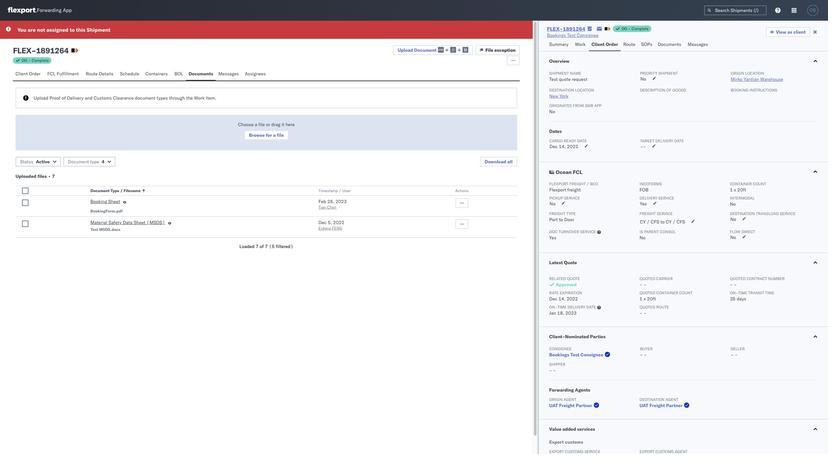Task type: locate. For each thing, give the bounding box(es) containing it.
0 vertical spatial location
[[746, 71, 765, 76]]

0 horizontal spatial documents button
[[186, 68, 216, 81]]

feng
[[332, 226, 343, 231]]

0 vertical spatial complete
[[632, 26, 649, 31]]

location inside destination location new york
[[576, 88, 595, 93]]

1 vertical spatial of
[[62, 95, 66, 101]]

bookings test consignee down nominated
[[550, 352, 604, 358]]

1 vertical spatial client
[[16, 71, 28, 77]]

2 uat from the left
[[640, 403, 649, 409]]

35
[[731, 296, 736, 302]]

2 cfs from the left
[[677, 219, 686, 225]]

1 horizontal spatial sheet
[[134, 220, 146, 226]]

partner down agents
[[576, 403, 593, 409]]

freight inside freight type port to door
[[550, 211, 566, 216]]

/ inside "flexport freight / bco flexport freight"
[[587, 182, 590, 187]]

sops button
[[639, 39, 656, 51]]

1 vertical spatial sheet
[[134, 220, 146, 226]]

material safety data sheet (msds) link
[[91, 220, 165, 227]]

7 left (5
[[265, 244, 268, 250]]

freight down the ocean fcl
[[570, 182, 586, 187]]

consignee down parties
[[581, 352, 604, 358]]

shipment
[[87, 27, 111, 33], [550, 71, 570, 76]]

2022 inside quoted contract number - - rate expiration dec 14, 2022
[[567, 296, 579, 302]]

work
[[576, 41, 586, 47], [194, 95, 205, 101]]

client right work "button"
[[592, 41, 605, 47]]

0 vertical spatial quote
[[560, 76, 571, 82]]

/ left bco at the top
[[587, 182, 590, 187]]

0 vertical spatial documents
[[659, 41, 682, 47]]

uploaded files ∙ 7
[[16, 174, 55, 179]]

freight down origin agent
[[560, 403, 575, 409]]

0 horizontal spatial cfs
[[652, 219, 660, 225]]

upload proof of delivery and customs clearance document types through the work item.
[[34, 95, 217, 101]]

on-
[[731, 291, 739, 296], [550, 305, 558, 310]]

dg - complete up route button
[[622, 26, 649, 31]]

0 horizontal spatial documents
[[189, 71, 213, 77]]

2 uat freight partner link from the left
[[640, 403, 692, 409]]

1 horizontal spatial uat freight partner
[[640, 403, 683, 409]]

no inside originates from smb app no
[[550, 109, 556, 115]]

uat freight partner link for origin
[[550, 403, 601, 409]]

1 horizontal spatial 1
[[731, 187, 734, 193]]

documents button right the bol
[[186, 68, 216, 81]]

rate
[[550, 291, 559, 296]]

1 vertical spatial shipment
[[550, 71, 570, 76]]

type up door
[[567, 211, 576, 216]]

0 horizontal spatial delivery
[[67, 95, 84, 101]]

route left details
[[86, 71, 98, 77]]

date up ocean fcl 'button'
[[675, 139, 685, 143]]

7 right ∙
[[52, 174, 55, 179]]

pickup service
[[550, 196, 581, 201]]

goods
[[673, 88, 687, 93]]

1891264 up work "button"
[[564, 26, 586, 32]]

1 vertical spatial forwarding
[[550, 388, 574, 393]]

buyer - -
[[641, 347, 653, 358]]

carrier
[[657, 277, 674, 281]]

0 vertical spatial flexport
[[550, 182, 569, 187]]

dg - complete
[[622, 26, 649, 31], [22, 58, 49, 63]]

dec inside dec 5, 2022 erdong feng
[[319, 220, 327, 226]]

type for freight
[[567, 211, 576, 216]]

1891264
[[564, 26, 586, 32], [36, 46, 69, 55]]

1 horizontal spatial of
[[260, 244, 264, 250]]

(5
[[269, 244, 275, 250]]

uat freight partner down "destination agent"
[[640, 403, 683, 409]]

1 vertical spatial 20ft
[[648, 296, 657, 302]]

1 agent from the left
[[564, 398, 577, 403]]

of left (5
[[260, 244, 264, 250]]

1 horizontal spatial a
[[273, 132, 276, 138]]

dg up route button
[[622, 26, 628, 31]]

a inside browse for a file button
[[273, 132, 276, 138]]

to inside freight type port to door
[[560, 217, 564, 223]]

1 horizontal spatial documents button
[[656, 39, 686, 51]]

2023 right 28,
[[336, 199, 347, 205]]

on- inside on-time transit time 35 days
[[731, 291, 739, 296]]

0 vertical spatial 2022
[[568, 144, 579, 150]]

1 horizontal spatial shipment
[[550, 71, 570, 76]]

0 horizontal spatial yes
[[550, 235, 557, 241]]

test up new on the top of page
[[550, 76, 558, 82]]

1 vertical spatial on-
[[550, 305, 558, 310]]

no down flow
[[731, 235, 737, 241]]

flexport up pickup
[[550, 187, 567, 193]]

2 cy from the left
[[666, 219, 672, 225]]

consignee up work "button"
[[577, 32, 599, 38]]

quoted left contract
[[731, 277, 746, 281]]

bookings test consignee link up summary
[[548, 32, 599, 39]]

quoted for quoted route - -
[[640, 305, 656, 310]]

1 vertical spatial route
[[86, 71, 98, 77]]

0 horizontal spatial x
[[644, 296, 647, 302]]

agent for origin agent
[[564, 398, 577, 403]]

uat for destination
[[640, 403, 649, 409]]

2 horizontal spatial time
[[766, 291, 775, 296]]

0 vertical spatial shipment
[[87, 27, 111, 33]]

quoted inside quoted route - -
[[640, 305, 656, 310]]

1 vertical spatial type
[[567, 211, 576, 216]]

bookingform.pdf
[[91, 209, 123, 214]]

cy down service
[[666, 219, 672, 225]]

messages for messages button to the right
[[688, 41, 709, 47]]

1 horizontal spatial 20ft
[[738, 187, 747, 193]]

file down it
[[277, 132, 284, 138]]

loaded 7 of 7 (5 filtered)
[[240, 244, 294, 250]]

type inside freight type port to door
[[567, 211, 576, 216]]

uat freight partner link
[[550, 403, 601, 409], [640, 403, 692, 409]]

1 horizontal spatial partner
[[667, 403, 683, 409]]

date for --
[[675, 139, 685, 143]]

overview button
[[539, 51, 829, 71]]

destination for new
[[550, 88, 575, 93]]

0 horizontal spatial 1
[[640, 296, 643, 302]]

location inside origin location mirko yantian warehouse
[[746, 71, 765, 76]]

0 vertical spatial client
[[592, 41, 605, 47]]

1 horizontal spatial upload
[[398, 47, 414, 53]]

1 vertical spatial yes
[[550, 235, 557, 241]]

forwarding app
[[37, 7, 72, 13]]

added
[[563, 427, 577, 433]]

1 vertical spatial order
[[29, 71, 41, 77]]

1 inside quoted container count 1 x 20ft
[[640, 296, 643, 302]]

to for freight type port to door
[[560, 217, 564, 223]]

1 horizontal spatial location
[[746, 71, 765, 76]]

delivery up 'jan 18, 2023'
[[568, 305, 586, 310]]

incoterms
[[640, 182, 663, 187]]

bookings test consignee link down client-nominated parties
[[550, 352, 612, 358]]

0 horizontal spatial sheet
[[108, 199, 120, 205]]

1 vertical spatial client order
[[16, 71, 41, 77]]

2 horizontal spatial document
[[415, 47, 437, 53]]

2023 down on-time delivery date
[[566, 311, 577, 316]]

not
[[37, 27, 45, 33]]

test down flex-1891264
[[568, 32, 576, 38]]

quoted inside quoted contract number - - rate expiration dec 14, 2022
[[731, 277, 746, 281]]

2022 inside dec 5, 2022 erdong feng
[[333, 220, 345, 226]]

is
[[640, 230, 644, 234]]

item.
[[206, 95, 217, 101]]

1891264 down assigned
[[36, 46, 69, 55]]

no
[[641, 76, 647, 82], [550, 109, 556, 115], [550, 201, 556, 207], [731, 201, 737, 207], [731, 217, 737, 222], [731, 235, 737, 241], [640, 235, 646, 241]]

test down material
[[91, 227, 98, 232]]

client for the top client order button
[[592, 41, 605, 47]]

2 uat freight partner from the left
[[640, 403, 683, 409]]

quoted down quoted carrier - -
[[640, 291, 656, 296]]

approved
[[556, 282, 577, 288]]

0 vertical spatial destination
[[550, 88, 575, 93]]

time right transit
[[766, 291, 775, 296]]

(msds)
[[147, 220, 165, 226]]

value added services
[[550, 427, 596, 433]]

2 vertical spatial consignee
[[581, 352, 604, 358]]

destination for service
[[731, 211, 756, 216]]

1 horizontal spatial order
[[606, 41, 619, 47]]

messages button
[[686, 39, 712, 51], [216, 68, 243, 81]]

0 horizontal spatial 20ft
[[648, 296, 657, 302]]

filtered)
[[276, 244, 294, 250]]

seller - -
[[732, 347, 746, 358]]

origin agent
[[550, 398, 577, 403]]

booking instructions
[[732, 88, 778, 93]]

20ft inside container count 1 x 20ft
[[738, 187, 747, 193]]

yes down doc
[[550, 235, 557, 241]]

service up service
[[659, 196, 675, 201]]

quote inside shipment name test quote request
[[560, 76, 571, 82]]

quoted
[[640, 277, 656, 281], [731, 277, 746, 281], [640, 291, 656, 296], [640, 305, 656, 310]]

of left the goods
[[667, 88, 672, 93]]

date for dec 14, 2022
[[578, 139, 587, 143]]

14, inside quoted contract number - - rate expiration dec 14, 2022
[[559, 296, 566, 302]]

bco
[[591, 182, 599, 187]]

services
[[578, 427, 596, 433]]

agent up the value added services button
[[666, 398, 679, 403]]

dec 5, 2022 erdong feng
[[319, 220, 345, 231]]

uat down origin agent
[[550, 403, 559, 409]]

the
[[186, 95, 193, 101]]

upload inside button
[[398, 47, 414, 53]]

mirko yantian warehouse link
[[732, 76, 784, 82]]

fcl left fulfillment
[[47, 71, 56, 77]]

smb
[[586, 103, 594, 108]]

2023 inside feb 28, 2023 tian chen
[[336, 199, 347, 205]]

time up days
[[739, 291, 748, 296]]

fcl inside 'button'
[[574, 169, 583, 176]]

work right "summary" button
[[576, 41, 586, 47]]

20ft up quoted route - -
[[648, 296, 657, 302]]

quote down name
[[560, 76, 571, 82]]

quoted container count 1 x 20ft
[[640, 291, 693, 302]]

quoted inside quoted container count 1 x 20ft
[[640, 291, 656, 296]]

14, down rate
[[559, 296, 566, 302]]

quote up approved
[[568, 277, 581, 281]]

1 vertical spatial destination
[[731, 211, 756, 216]]

1 up quoted route - -
[[640, 296, 643, 302]]

0 horizontal spatial route
[[86, 71, 98, 77]]

dec inside quoted contract number - - rate expiration dec 14, 2022
[[550, 296, 558, 302]]

forwarding up not at the left of page
[[37, 7, 62, 13]]

1 uat freight partner link from the left
[[550, 403, 601, 409]]

related quote
[[550, 277, 581, 281]]

dg - complete down flex - 1891264
[[22, 58, 49, 63]]

4
[[102, 159, 105, 165]]

1
[[731, 187, 734, 193], [640, 296, 643, 302]]

-
[[629, 26, 631, 31], [31, 46, 36, 55], [28, 58, 31, 63], [641, 144, 644, 150], [644, 144, 647, 150], [640, 282, 643, 288], [644, 282, 647, 288], [731, 282, 734, 288], [735, 282, 738, 288], [640, 311, 643, 316], [644, 311, 647, 316], [641, 352, 644, 358], [645, 352, 648, 358], [732, 352, 734, 358], [736, 352, 738, 358], [550, 368, 553, 374], [554, 368, 557, 374]]

forwarding up origin agent
[[550, 388, 574, 393]]

0 vertical spatial upload
[[398, 47, 414, 53]]

no inside "is parent consol no"
[[640, 235, 646, 241]]

sops
[[642, 41, 653, 47]]

flexport down ocean
[[550, 182, 569, 187]]

0 horizontal spatial 2023
[[336, 199, 347, 205]]

1 vertical spatial delivery
[[568, 305, 586, 310]]

2022 down the expiration
[[567, 296, 579, 302]]

0 horizontal spatial upload
[[34, 95, 48, 101]]

of
[[667, 88, 672, 93], [62, 95, 66, 101], [260, 244, 264, 250]]

doc turnover service
[[550, 230, 597, 234]]

2 vertical spatial document
[[91, 188, 110, 193]]

freight up pickup service
[[568, 187, 581, 193]]

a right for
[[273, 132, 276, 138]]

time for on-time delivery date
[[558, 305, 567, 310]]

a right the 'choose'
[[255, 122, 258, 128]]

1 vertical spatial consignee
[[550, 347, 572, 352]]

view as client
[[777, 29, 807, 35]]

2022 down the ready
[[568, 144, 579, 150]]

of for loaded 7 of 7 (5 filtered)
[[260, 244, 264, 250]]

1 vertical spatial file
[[277, 132, 284, 138]]

fcl fulfillment button
[[45, 68, 83, 81]]

1 inside container count 1 x 20ft
[[731, 187, 734, 193]]

route left 'sops'
[[624, 41, 636, 47]]

client order down flex
[[16, 71, 41, 77]]

ocean
[[556, 169, 572, 176]]

1 uat freight partner from the left
[[550, 403, 593, 409]]

2 vertical spatial destination
[[640, 398, 665, 403]]

dec down cargo
[[550, 144, 558, 150]]

uat freight partner link for destination
[[640, 403, 692, 409]]

destination inside destination location new york
[[550, 88, 575, 93]]

containers button
[[143, 68, 172, 81]]

feb 28, 2023 tian chen
[[319, 199, 347, 210]]

date right the ready
[[578, 139, 587, 143]]

ocean fcl button
[[539, 162, 829, 182]]

upload
[[398, 47, 414, 53], [34, 95, 48, 101]]

1 vertical spatial x
[[644, 296, 647, 302]]

no down priority
[[641, 76, 647, 82]]

all
[[508, 159, 513, 165]]

erdong
[[319, 226, 331, 231]]

yes down fob
[[641, 201, 648, 207]]

forwarding for forwarding agents
[[550, 388, 574, 393]]

0 horizontal spatial uat
[[550, 403, 559, 409]]

0 horizontal spatial of
[[62, 95, 66, 101]]

shipment down the overview
[[550, 71, 570, 76]]

type for document
[[90, 159, 99, 165]]

0 vertical spatial forwarding
[[37, 7, 62, 13]]

bookings test consignee down flex-1891264
[[548, 32, 599, 38]]

0 horizontal spatial fcl
[[47, 71, 56, 77]]

1 uat from the left
[[550, 403, 559, 409]]

view as client button
[[767, 27, 811, 37]]

0 horizontal spatial messages button
[[216, 68, 243, 81]]

no down is
[[640, 235, 646, 241]]

of right proof
[[62, 95, 66, 101]]

order for the top client order button
[[606, 41, 619, 47]]

freight up port in the right of the page
[[550, 211, 566, 216]]

complete up 'sops'
[[632, 26, 649, 31]]

work inside "button"
[[576, 41, 586, 47]]

service right turnover
[[581, 230, 597, 234]]

1 vertical spatial 1891264
[[36, 46, 69, 55]]

order left route button
[[606, 41, 619, 47]]

1 vertical spatial dg
[[22, 58, 27, 63]]

documents button up overview button
[[656, 39, 686, 51]]

1 vertical spatial app
[[595, 103, 602, 108]]

booking sheet
[[91, 199, 120, 205]]

origin inside origin location mirko yantian warehouse
[[732, 71, 745, 76]]

/ up consol
[[673, 219, 676, 225]]

1 horizontal spatial origin
[[732, 71, 745, 76]]

fcl right ocean
[[574, 169, 583, 176]]

2 partner from the left
[[667, 403, 683, 409]]

messages button left 'assignees'
[[216, 68, 243, 81]]

0 vertical spatial 1
[[731, 187, 734, 193]]

document type 4
[[68, 159, 105, 165]]

location up the mirko yantian warehouse link in the right of the page
[[746, 71, 765, 76]]

transit
[[749, 291, 765, 296]]

origin for origin location mirko yantian warehouse
[[732, 71, 745, 76]]

flex-1891264
[[548, 26, 586, 32]]

sheet right 'data'
[[134, 220, 146, 226]]

file exception
[[486, 47, 516, 53]]

1 horizontal spatial work
[[576, 41, 586, 47]]

assignees button
[[243, 68, 270, 81]]

0 horizontal spatial agent
[[564, 398, 577, 403]]

loaded
[[240, 244, 255, 250]]

messages up overview button
[[688, 41, 709, 47]]

count inside quoted container count 1 x 20ft
[[680, 291, 693, 296]]

delivery service
[[640, 196, 675, 201]]

container
[[731, 182, 753, 187]]

1 vertical spatial count
[[680, 291, 693, 296]]

time for on-time transit time 35 days
[[739, 291, 748, 296]]

cfs
[[652, 219, 660, 225], [677, 219, 686, 225]]

location for yantian
[[746, 71, 765, 76]]

no inside intermodal no
[[731, 201, 737, 207]]

chen
[[327, 205, 337, 210]]

shipper
[[550, 362, 566, 367]]

filename
[[124, 188, 141, 193]]

location
[[746, 71, 765, 76], [576, 88, 595, 93]]

transload
[[757, 211, 780, 216]]

x up quoted route - -
[[644, 296, 647, 302]]

0 vertical spatial work
[[576, 41, 586, 47]]

document for document type 4
[[68, 159, 89, 165]]

1 horizontal spatial client
[[592, 41, 605, 47]]

1 down container
[[731, 187, 734, 193]]

route for route details
[[86, 71, 98, 77]]

18,
[[558, 311, 565, 316]]

client order right work "button"
[[592, 41, 619, 47]]

door
[[565, 217, 575, 223]]

on- up jan
[[550, 305, 558, 310]]

uat for origin
[[550, 403, 559, 409]]

1 vertical spatial upload
[[34, 95, 48, 101]]

sheet down type on the top left of the page
[[108, 199, 120, 205]]

1 vertical spatial bookings test consignee link
[[550, 352, 612, 358]]

1 vertical spatial flexport
[[550, 187, 567, 193]]

priority
[[641, 71, 658, 76]]

freight down "destination agent"
[[650, 403, 666, 409]]

no down originates at right top
[[550, 109, 556, 115]]

cargo ready date
[[550, 139, 587, 143]]

2 agent from the left
[[666, 398, 679, 403]]

bookings up shipper
[[550, 352, 570, 358]]

clearance
[[113, 95, 134, 101]]

flexport
[[550, 182, 569, 187], [550, 187, 567, 193]]

1 vertical spatial documents
[[189, 71, 213, 77]]

time up 'jan 18, 2023'
[[558, 305, 567, 310]]

uat down "destination agent"
[[640, 403, 649, 409]]

quoted inside quoted carrier - -
[[640, 277, 656, 281]]

1 vertical spatial messages button
[[216, 68, 243, 81]]

date up parties
[[587, 305, 597, 310]]

0 vertical spatial count
[[754, 182, 767, 187]]

None checkbox
[[22, 188, 28, 194], [22, 200, 28, 206], [22, 221, 28, 227], [22, 188, 28, 194], [22, 200, 28, 206], [22, 221, 28, 227]]

2 flexport from the top
[[550, 187, 567, 193]]

0 horizontal spatial uat freight partner link
[[550, 403, 601, 409]]

0 vertical spatial fcl
[[47, 71, 56, 77]]

/ inside button
[[339, 188, 342, 193]]

1 horizontal spatial file
[[277, 132, 284, 138]]

0 horizontal spatial a
[[255, 122, 258, 128]]

assignees
[[245, 71, 266, 77]]

work right the
[[194, 95, 205, 101]]

order down flex - 1891264
[[29, 71, 41, 77]]

bookings down flex-
[[548, 32, 567, 38]]

0 vertical spatial sheet
[[108, 199, 120, 205]]

1 horizontal spatial client order
[[592, 41, 619, 47]]

cy up is
[[641, 219, 646, 225]]

20ft inside quoted container count 1 x 20ft
[[648, 296, 657, 302]]

browse
[[249, 132, 265, 138]]

0 horizontal spatial work
[[194, 95, 205, 101]]

1 partner from the left
[[576, 403, 593, 409]]

delivery down fob
[[640, 196, 658, 201]]

consignee down client-
[[550, 347, 572, 352]]

dec down rate
[[550, 296, 558, 302]]

2 horizontal spatial 7
[[265, 244, 268, 250]]

0 horizontal spatial 1891264
[[36, 46, 69, 55]]

agent for destination agent
[[666, 398, 679, 403]]



Task type: vqa. For each thing, say whether or not it's contained in the screenshot.
the that to the middle
no



Task type: describe. For each thing, give the bounding box(es) containing it.
summary
[[550, 41, 569, 47]]

order for left client order button
[[29, 71, 41, 77]]

turnover
[[559, 230, 580, 234]]

2022 for dec 14, 2022
[[568, 144, 579, 150]]

active
[[36, 159, 50, 165]]

client-
[[550, 334, 566, 340]]

summary button
[[547, 39, 573, 51]]

files
[[37, 174, 47, 179]]

container count 1 x 20ft
[[731, 182, 767, 193]]

container
[[657, 291, 679, 296]]

quoted for quoted contract number - - rate expiration dec 14, 2022
[[731, 277, 746, 281]]

destination agent
[[640, 398, 679, 403]]

service down "flexport freight / bco flexport freight"
[[565, 196, 581, 201]]

choose a file or drag it here
[[238, 122, 295, 128]]

latest quote
[[550, 260, 578, 266]]

0 vertical spatial delivery
[[67, 95, 84, 101]]

1 horizontal spatial documents
[[659, 41, 682, 47]]

no down pickup
[[550, 201, 556, 207]]

0 vertical spatial 14,
[[559, 144, 566, 150]]

7 for of
[[265, 244, 268, 250]]

containers
[[146, 71, 168, 77]]

overview
[[550, 58, 570, 64]]

messages for left messages button
[[219, 71, 239, 77]]

0 vertical spatial freight
[[570, 182, 586, 187]]

parent
[[645, 230, 660, 234]]

quoted route - -
[[640, 305, 670, 316]]

7 for ∙
[[52, 174, 55, 179]]

agents
[[576, 388, 591, 393]]

test inside shipment name test quote request
[[550, 76, 558, 82]]

quoted carrier - -
[[640, 277, 674, 288]]

york
[[560, 93, 569, 99]]

nominated
[[566, 334, 590, 340]]

file
[[486, 47, 494, 53]]

1 cy from the left
[[641, 219, 646, 225]]

jan 18, 2023
[[550, 311, 577, 316]]

client order for left client order button
[[16, 71, 41, 77]]

it
[[282, 122, 285, 128]]

service
[[658, 211, 673, 216]]

1 cfs from the left
[[652, 219, 660, 225]]

download all button
[[481, 157, 518, 167]]

1 vertical spatial bookings
[[550, 352, 570, 358]]

customs
[[566, 440, 584, 446]]

tian
[[319, 205, 326, 210]]

of for upload proof of delivery and customs clearance document types through the work item.
[[62, 95, 66, 101]]

1 horizontal spatial 1891264
[[564, 26, 586, 32]]

2 horizontal spatial of
[[667, 88, 672, 93]]

uat freight partner for destination
[[640, 403, 683, 409]]

dec for dec 5, 2022 erdong feng
[[319, 220, 327, 226]]

jan
[[550, 311, 557, 316]]

buyer
[[641, 347, 653, 352]]

1 horizontal spatial delivery
[[640, 196, 658, 201]]

0 vertical spatial consignee
[[577, 32, 599, 38]]

actions
[[456, 188, 469, 193]]

flow
[[731, 230, 741, 234]]

0 horizontal spatial dg
[[22, 58, 27, 63]]

/ inside button
[[120, 188, 123, 193]]

1 horizontal spatial 7
[[256, 244, 259, 250]]

seller
[[732, 347, 746, 352]]

0 vertical spatial a
[[255, 122, 258, 128]]

forwarding for forwarding app
[[37, 7, 62, 13]]

upload for upload document
[[398, 47, 414, 53]]

0 horizontal spatial app
[[63, 7, 72, 13]]

test down nominated
[[571, 352, 580, 358]]

origin for origin agent
[[550, 398, 563, 403]]

1 vertical spatial complete
[[32, 58, 49, 63]]

0 vertical spatial client order button
[[590, 39, 621, 51]]

destination transload service
[[731, 211, 796, 216]]

route button
[[621, 39, 639, 51]]

2022 for dec 5, 2022 erdong feng
[[333, 220, 345, 226]]

download
[[485, 159, 507, 165]]

to for cy / cfs to cy / cfs
[[661, 219, 665, 225]]

partner for destination agent
[[667, 403, 683, 409]]

2023 for feb 28, 2023 tian chen
[[336, 199, 347, 205]]

route for route
[[624, 41, 636, 47]]

booking sheet link
[[91, 198, 120, 206]]

∙
[[48, 174, 51, 179]]

intermodal no
[[731, 196, 756, 207]]

0 horizontal spatial shipment
[[87, 27, 111, 33]]

0 vertical spatial bookings
[[548, 32, 567, 38]]

client
[[794, 29, 807, 35]]

Search Shipments (/) text field
[[705, 6, 767, 15]]

0 vertical spatial delivery
[[656, 139, 674, 143]]

app inside originates from smb app no
[[595, 103, 602, 108]]

for
[[266, 132, 272, 138]]

quoted for quoted container count 1 x 20ft
[[640, 291, 656, 296]]

booking
[[732, 88, 749, 93]]

test msds.docx
[[91, 227, 121, 232]]

0 horizontal spatial to
[[70, 27, 75, 33]]

latest quote button
[[539, 253, 829, 273]]

on- for on-time delivery date
[[550, 305, 558, 310]]

x inside container count 1 x 20ft
[[735, 187, 737, 193]]

location for york
[[576, 88, 595, 93]]

latest
[[550, 260, 563, 266]]

x inside quoted container count 1 x 20ft
[[644, 296, 647, 302]]

1 vertical spatial quote
[[568, 277, 581, 281]]

target delivery date
[[641, 139, 685, 143]]

shipment name test quote request
[[550, 71, 588, 82]]

document type / filename
[[91, 188, 141, 193]]

route details button
[[83, 68, 118, 81]]

shipment
[[659, 71, 679, 76]]

forwarding agents
[[550, 388, 591, 393]]

dec for dec 14, 2022
[[550, 144, 558, 150]]

origin location mirko yantian warehouse
[[732, 71, 784, 82]]

customs
[[94, 95, 112, 101]]

partner for origin agent
[[576, 403, 593, 409]]

uat freight partner for origin
[[550, 403, 593, 409]]

drag
[[272, 122, 281, 128]]

new
[[550, 93, 559, 99]]

service right transload
[[781, 211, 796, 216]]

document for document type / filename
[[91, 188, 110, 193]]

0 vertical spatial document
[[415, 47, 437, 53]]

or
[[266, 122, 270, 128]]

fcl inside button
[[47, 71, 56, 77]]

client order for the top client order button
[[592, 41, 619, 47]]

1 horizontal spatial dg - complete
[[622, 26, 649, 31]]

28,
[[328, 199, 335, 205]]

browse for a file button
[[245, 130, 289, 140]]

target
[[641, 139, 655, 143]]

doc
[[550, 230, 558, 234]]

1 vertical spatial documents button
[[186, 68, 216, 81]]

upload for upload proof of delivery and customs clearance document types through the work item.
[[34, 95, 48, 101]]

this
[[76, 27, 85, 33]]

file inside button
[[277, 132, 284, 138]]

on-time transit time 35 days
[[731, 291, 775, 302]]

assigned
[[46, 27, 68, 33]]

0 horizontal spatial dg - complete
[[22, 58, 49, 63]]

1 vertical spatial bookings test consignee
[[550, 352, 604, 358]]

export
[[550, 440, 564, 446]]

/ up parent
[[648, 219, 650, 225]]

client for left client order button
[[16, 71, 28, 77]]

related
[[550, 277, 567, 281]]

dec 14, 2022
[[550, 144, 579, 150]]

flexport. image
[[8, 7, 37, 14]]

flex
[[13, 46, 31, 55]]

0 vertical spatial bookings test consignee
[[548, 32, 599, 38]]

2023 for jan 18, 2023
[[566, 311, 577, 316]]

client-nominated parties
[[550, 334, 606, 340]]

1 horizontal spatial messages button
[[686, 39, 712, 51]]

incoterms fob
[[640, 182, 663, 193]]

shipment inside shipment name test quote request
[[550, 71, 570, 76]]

safety
[[109, 220, 122, 226]]

quoted contract number - - rate expiration dec 14, 2022
[[550, 277, 786, 302]]

os button
[[806, 3, 821, 18]]

0 vertical spatial dg
[[622, 26, 628, 31]]

flex - 1891264
[[13, 46, 69, 55]]

1 flexport from the top
[[550, 182, 569, 187]]

1 vertical spatial freight
[[568, 187, 581, 193]]

schedule
[[120, 71, 139, 77]]

description of goods
[[641, 88, 687, 93]]

destination location new york
[[550, 88, 595, 99]]

1 horizontal spatial destination
[[640, 398, 665, 403]]

0 horizontal spatial client order button
[[13, 68, 45, 81]]

value
[[550, 427, 562, 433]]

on- for on-time transit time 35 days
[[731, 291, 739, 296]]

count inside container count 1 x 20ft
[[754, 182, 767, 187]]

forwarding app link
[[8, 7, 72, 14]]

0 horizontal spatial file
[[259, 122, 265, 128]]

flex-1891264 link
[[548, 26, 586, 32]]

0 vertical spatial documents button
[[656, 39, 686, 51]]

quoted for quoted carrier - -
[[640, 277, 656, 281]]

no up flow
[[731, 217, 737, 222]]

proof
[[50, 95, 61, 101]]

0 vertical spatial bookings test consignee link
[[548, 32, 599, 39]]

1 horizontal spatial yes
[[641, 201, 648, 207]]

freight up cy / cfs to cy / cfs
[[640, 211, 657, 216]]

os
[[811, 8, 817, 13]]

1 vertical spatial work
[[194, 95, 205, 101]]



